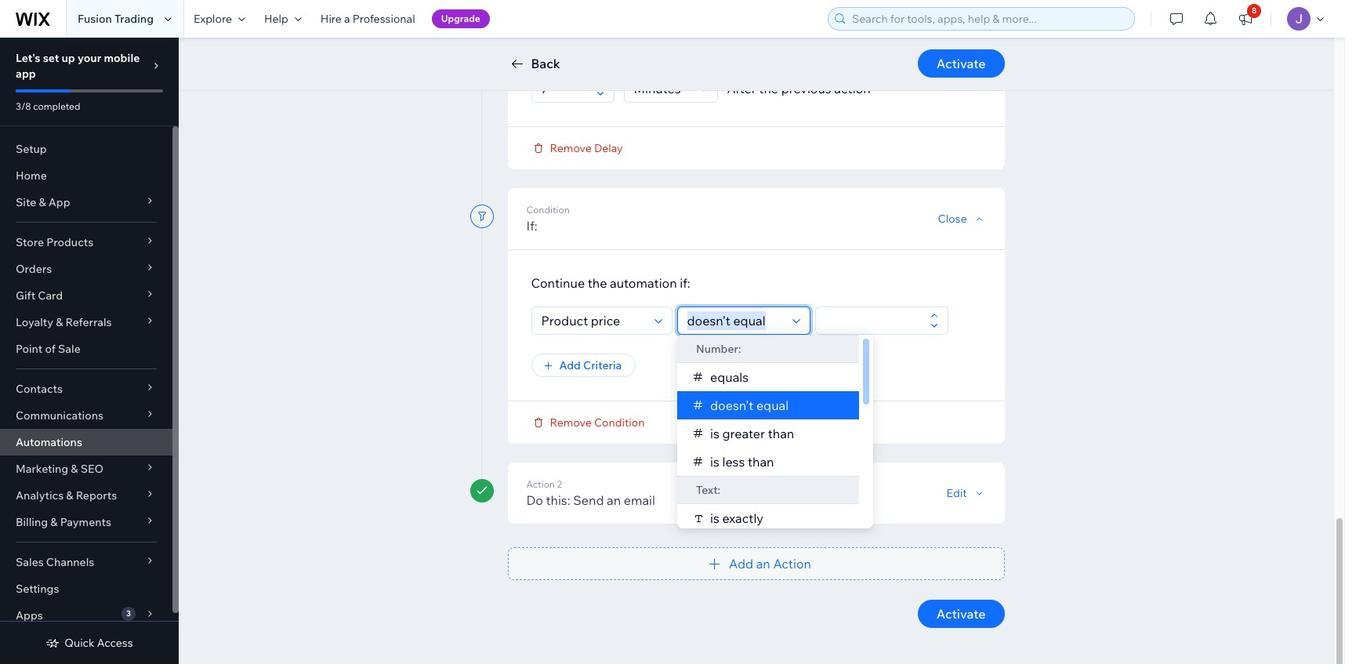 Task type: describe. For each thing, give the bounding box(es) containing it.
& for marketing
[[71, 462, 78, 476]]

point
[[16, 342, 43, 356]]

up
[[62, 51, 75, 65]]

is less than
[[710, 454, 774, 469]]

do
[[526, 492, 543, 508]]

8 button
[[1229, 0, 1263, 38]]

home
[[16, 169, 47, 183]]

fusion trading
[[78, 12, 154, 26]]

products
[[46, 235, 93, 249]]

hire
[[321, 12, 342, 26]]

analytics & reports
[[16, 488, 117, 503]]

edit
[[947, 486, 967, 500]]

0 horizontal spatial action
[[757, 43, 793, 58]]

close button
[[938, 211, 986, 225]]

add criteria button
[[531, 353, 636, 377]]

automation
[[610, 275, 677, 290]]

add an action button
[[508, 547, 1005, 580]]

if:
[[680, 275, 690, 290]]

remove condition button
[[531, 415, 645, 429]]

this:
[[546, 492, 570, 508]]

is for is exactly
[[710, 510, 719, 526]]

settings
[[16, 582, 59, 596]]

add an action
[[729, 555, 811, 571]]

orders
[[16, 262, 52, 276]]

sales
[[16, 555, 44, 569]]

delay
[[594, 141, 623, 155]]

setup
[[16, 142, 47, 156]]

seo
[[81, 462, 104, 476]]

choose
[[531, 43, 576, 58]]

app
[[16, 67, 36, 81]]

perform
[[628, 43, 676, 58]]

automations
[[16, 435, 82, 449]]

payments
[[60, 515, 111, 529]]

card
[[38, 289, 63, 303]]

text:
[[696, 483, 720, 497]]

number: option
[[677, 334, 859, 363]]

hire a professional
[[321, 12, 415, 26]]

2
[[557, 478, 562, 490]]

is exactly
[[710, 510, 763, 526]]

3/8 completed
[[16, 100, 80, 112]]

send
[[573, 492, 604, 508]]

equal
[[756, 397, 788, 413]]

the for continue the automation if:
[[588, 275, 607, 290]]

gift card
[[16, 289, 63, 303]]

following
[[701, 43, 754, 58]]

when
[[579, 43, 610, 58]]

let's
[[16, 51, 40, 65]]

marketing & seo
[[16, 462, 104, 476]]

& for analytics
[[66, 488, 73, 503]]

& for loyalty
[[56, 315, 63, 329]]

sidebar element
[[0, 38, 179, 664]]

hire a professional link
[[311, 0, 425, 38]]

the for after the previous action
[[759, 80, 779, 96]]

apps
[[16, 608, 43, 622]]

choose when to perform the following action
[[531, 43, 793, 58]]

2 activate from the top
[[937, 606, 986, 621]]

criteria
[[583, 358, 622, 372]]

reports
[[76, 488, 117, 503]]

trading
[[114, 12, 154, 26]]

doesn't
[[710, 397, 753, 413]]

0 vertical spatial condition
[[526, 203, 570, 215]]

condition if:
[[526, 203, 570, 233]]

action 2 do this: send an email
[[526, 478, 655, 508]]

analytics & reports button
[[0, 482, 172, 509]]

sale
[[58, 342, 81, 356]]

billing & payments button
[[0, 509, 172, 535]]

1 vertical spatial condition
[[594, 415, 645, 429]]

action inside action 2 do this: send an email
[[526, 478, 555, 490]]

contacts
[[16, 382, 63, 396]]

store products button
[[0, 229, 172, 256]]

1 horizontal spatial action
[[834, 80, 871, 96]]

gift
[[16, 289, 35, 303]]

after
[[727, 80, 756, 96]]

previous
[[781, 80, 832, 96]]

access
[[97, 636, 133, 650]]

if:
[[526, 218, 538, 233]]

gift card button
[[0, 282, 172, 309]]

greater
[[722, 425, 765, 441]]

2 activate button from the top
[[918, 599, 1005, 628]]

channels
[[46, 555, 94, 569]]

sales channels
[[16, 555, 94, 569]]

quick access
[[65, 636, 133, 650]]



Task type: vqa. For each thing, say whether or not it's contained in the screenshot.
&
yes



Task type: locate. For each thing, give the bounding box(es) containing it.
1 vertical spatial is
[[710, 454, 719, 469]]

1 vertical spatial remove
[[550, 415, 592, 429]]

1 horizontal spatial condition
[[594, 415, 645, 429]]

of
[[45, 342, 56, 356]]

action up the after the previous action
[[757, 43, 793, 58]]

site & app button
[[0, 189, 172, 216]]

help button
[[255, 0, 311, 38]]

0 horizontal spatial add
[[559, 358, 581, 372]]

1 vertical spatial the
[[759, 80, 779, 96]]

site & app
[[16, 195, 70, 209]]

2 vertical spatial is
[[710, 510, 719, 526]]

is
[[710, 425, 719, 441], [710, 454, 719, 469], [710, 510, 719, 526]]

than down equal
[[768, 425, 794, 441]]

an down exactly
[[756, 555, 771, 571]]

the right perform
[[679, 43, 698, 58]]

back button
[[508, 54, 560, 73]]

number:
[[696, 341, 741, 356]]

0 vertical spatial add
[[559, 358, 581, 372]]

0 horizontal spatial the
[[588, 275, 607, 290]]

a
[[344, 12, 350, 26]]

is left exactly
[[710, 510, 719, 526]]

0 horizontal spatial an
[[607, 492, 621, 508]]

an right send
[[607, 492, 621, 508]]

after the previous action
[[727, 80, 871, 96]]

0 vertical spatial the
[[679, 43, 698, 58]]

home link
[[0, 162, 172, 189]]

1 is from the top
[[710, 425, 719, 441]]

orders button
[[0, 256, 172, 282]]

list box containing equals
[[677, 334, 873, 532]]

1 activate button from the top
[[918, 49, 1005, 78]]

add for add an action
[[729, 555, 753, 571]]

1 vertical spatial add
[[729, 555, 753, 571]]

to
[[613, 43, 625, 58]]

1 horizontal spatial the
[[679, 43, 698, 58]]

analytics
[[16, 488, 64, 503]]

remove condition
[[550, 415, 645, 429]]

None text field
[[820, 307, 926, 334]]

than for is less than
[[747, 454, 774, 469]]

& right the site
[[39, 195, 46, 209]]

add for add criteria
[[559, 358, 581, 372]]

1 horizontal spatial add
[[729, 555, 753, 571]]

condition down criteria
[[594, 415, 645, 429]]

add down exactly
[[729, 555, 753, 571]]

than for is greater than
[[768, 425, 794, 441]]

& for billing
[[50, 515, 58, 529]]

0 vertical spatial than
[[768, 425, 794, 441]]

loyalty & referrals button
[[0, 309, 172, 336]]

action right previous
[[834, 80, 871, 96]]

action
[[526, 478, 555, 490], [773, 555, 811, 571]]

remove
[[550, 141, 592, 155], [550, 415, 592, 429]]

0 vertical spatial action
[[757, 43, 793, 58]]

action down "text:" option
[[773, 555, 811, 571]]

is left less
[[710, 454, 719, 469]]

add
[[559, 358, 581, 372], [729, 555, 753, 571]]

help
[[264, 12, 288, 26]]

1 remove from the top
[[550, 141, 592, 155]]

the up select criteria field on the left of page
[[588, 275, 607, 290]]

quick
[[65, 636, 95, 650]]

remove down add criteria button
[[550, 415, 592, 429]]

continue
[[531, 275, 585, 290]]

0 vertical spatial activate button
[[918, 49, 1005, 78]]

& right billing
[[50, 515, 58, 529]]

Search for tools, apps, help & more... field
[[847, 8, 1130, 30]]

exactly
[[722, 510, 763, 526]]

upgrade
[[441, 13, 480, 24]]

set
[[43, 51, 59, 65]]

0 vertical spatial an
[[607, 492, 621, 508]]

point of sale
[[16, 342, 81, 356]]

let's set up your mobile app
[[16, 51, 140, 81]]

is left greater
[[710, 425, 719, 441]]

loyalty & referrals
[[16, 315, 112, 329]]

continue the automation if:
[[531, 275, 690, 290]]

communications
[[16, 408, 104, 423]]

remove left delay
[[550, 141, 592, 155]]

email
[[624, 492, 655, 508]]

list box
[[677, 334, 873, 532]]

close
[[938, 211, 967, 225]]

upgrade button
[[432, 9, 490, 28]]

remove for choose
[[550, 141, 592, 155]]

setup link
[[0, 136, 172, 162]]

add criteria
[[559, 358, 622, 372]]

text: option
[[677, 475, 859, 504]]

0 vertical spatial remove
[[550, 141, 592, 155]]

1 vertical spatial action
[[773, 555, 811, 571]]

0 vertical spatial action
[[526, 478, 555, 490]]

3
[[126, 608, 131, 619]]

1 vertical spatial action
[[834, 80, 871, 96]]

quick access button
[[46, 636, 133, 650]]

1 vertical spatial activate button
[[918, 599, 1005, 628]]

an
[[607, 492, 621, 508], [756, 555, 771, 571]]

back
[[531, 56, 560, 71]]

the right after
[[759, 80, 779, 96]]

& for site
[[39, 195, 46, 209]]

settings link
[[0, 575, 172, 602]]

activate
[[937, 56, 986, 71], [937, 606, 986, 621]]

action up do
[[526, 478, 555, 490]]

None field
[[629, 75, 695, 102], [682, 307, 788, 334], [629, 75, 695, 102], [682, 307, 788, 334]]

app
[[48, 195, 70, 209]]

completed
[[33, 100, 80, 112]]

2 is from the top
[[710, 454, 719, 469]]

equals
[[710, 369, 748, 385]]

0 horizontal spatial action
[[526, 478, 555, 490]]

than right less
[[747, 454, 774, 469]]

1 horizontal spatial an
[[756, 555, 771, 571]]

doesn't equal option
[[677, 391, 859, 419]]

1 activate from the top
[[937, 56, 986, 71]]

edit button
[[947, 486, 986, 500]]

an inside button
[[756, 555, 771, 571]]

loyalty
[[16, 315, 53, 329]]

0 vertical spatial activate
[[937, 56, 986, 71]]

& right loyalty
[[56, 315, 63, 329]]

is for is less than
[[710, 454, 719, 469]]

condition
[[526, 203, 570, 215], [594, 415, 645, 429]]

contacts button
[[0, 376, 172, 402]]

3 is from the top
[[710, 510, 719, 526]]

condition up if: at the left of the page
[[526, 203, 570, 215]]

an inside action 2 do this: send an email
[[607, 492, 621, 508]]

2 remove from the top
[[550, 415, 592, 429]]

store products
[[16, 235, 93, 249]]

sales channels button
[[0, 549, 172, 575]]

billing
[[16, 515, 48, 529]]

Select criteria field
[[537, 307, 650, 334]]

8
[[1252, 5, 1257, 16]]

doesn't equal
[[710, 397, 788, 413]]

store
[[16, 235, 44, 249]]

action
[[757, 43, 793, 58], [834, 80, 871, 96]]

& left seo
[[71, 462, 78, 476]]

& left the reports
[[66, 488, 73, 503]]

marketing
[[16, 462, 68, 476]]

your
[[78, 51, 101, 65]]

add left criteria
[[559, 358, 581, 372]]

1 horizontal spatial action
[[773, 555, 811, 571]]

activate button
[[918, 49, 1005, 78], [918, 599, 1005, 628]]

marketing & seo button
[[0, 455, 172, 482]]

professional
[[353, 12, 415, 26]]

communications button
[[0, 402, 172, 429]]

remove for continue
[[550, 415, 592, 429]]

remove delay
[[550, 141, 623, 155]]

3/8
[[16, 100, 31, 112]]

site
[[16, 195, 36, 209]]

1 vertical spatial than
[[747, 454, 774, 469]]

1 vertical spatial activate
[[937, 606, 986, 621]]

is for is greater than
[[710, 425, 719, 441]]

2 horizontal spatial the
[[759, 80, 779, 96]]

0 vertical spatial is
[[710, 425, 719, 441]]

1 vertical spatial an
[[756, 555, 771, 571]]

action inside button
[[773, 555, 811, 571]]

2 vertical spatial the
[[588, 275, 607, 290]]

0 horizontal spatial condition
[[526, 203, 570, 215]]

None number field
[[537, 75, 592, 102]]

less
[[722, 454, 745, 469]]



